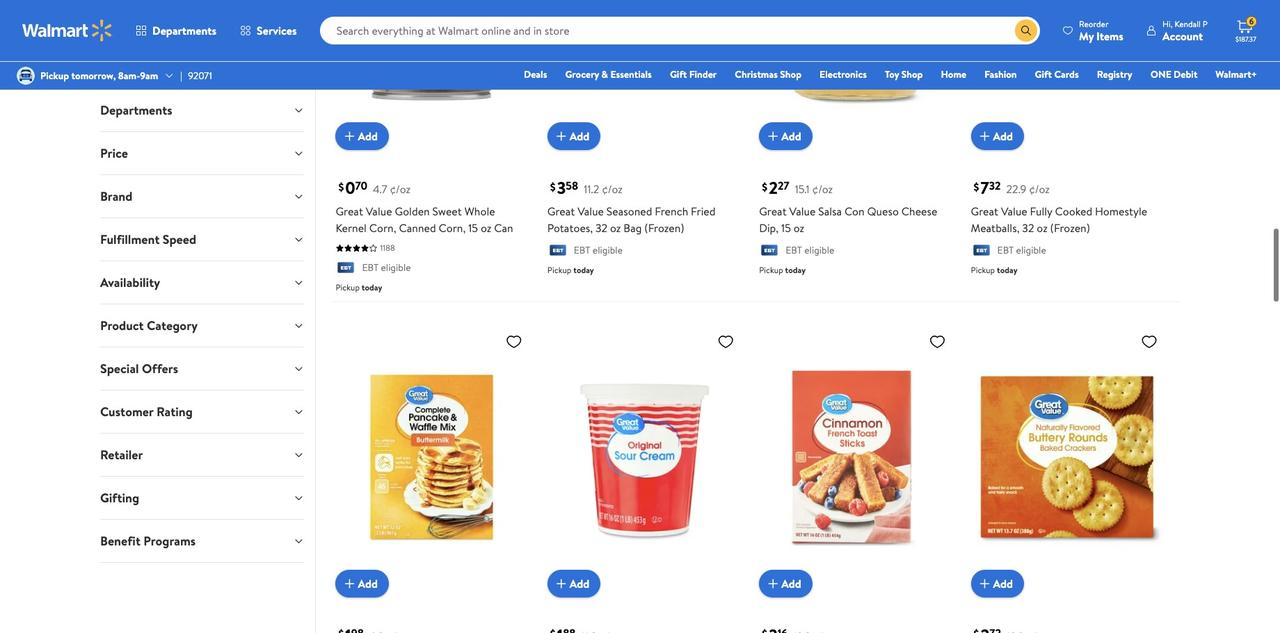 Task type: describe. For each thing, give the bounding box(es) containing it.
pickup today for 3
[[547, 264, 594, 276]]

ebt eligible down 1188
[[362, 261, 411, 275]]

great value complete pancake & waffle mix, buttermilk, 32 oz image
[[336, 328, 528, 587]]

product category button
[[89, 305, 315, 347]]

great value seasoned french fried potatoes, 32 oz bag (frozen) image
[[547, 0, 740, 139]]

3
[[557, 176, 566, 200]]

gifting tab
[[89, 477, 315, 520]]

add to cart image for 0
[[341, 128, 358, 145]]

grocery
[[565, 67, 599, 81]]

whole
[[465, 204, 495, 219]]

special offers tab
[[89, 348, 315, 390]]

price tab
[[89, 132, 315, 175]]

fulfillment speed button
[[89, 218, 315, 261]]

departments inside popup button
[[152, 23, 216, 38]]

brand button
[[89, 175, 315, 218]]

92071
[[188, 69, 212, 83]]

¢/oz for 3
[[602, 182, 623, 197]]

8am-
[[118, 69, 140, 83]]

eligible for 7
[[1016, 244, 1046, 258]]

registry link
[[1091, 67, 1139, 82]]

services
[[257, 23, 297, 38]]

bag
[[624, 221, 642, 236]]

9am
[[140, 69, 158, 83]]

retailer tab
[[89, 434, 315, 477]]

great for 3
[[547, 204, 575, 219]]

seasoned
[[607, 204, 652, 219]]

27
[[778, 179, 790, 194]]

kendall
[[1175, 18, 1201, 30]]

speed
[[163, 231, 196, 248]]

fulfillment speed tab
[[89, 218, 315, 261]]

today for 3
[[574, 264, 594, 276]]

gifting
[[100, 490, 139, 507]]

availability
[[100, 274, 160, 292]]

0
[[345, 176, 355, 200]]

great value salsa con queso cheese dip, 15 oz image
[[759, 0, 952, 139]]

15.1
[[795, 182, 810, 197]]

ebt for 7
[[998, 244, 1014, 258]]

finder
[[689, 67, 717, 81]]

con
[[845, 204, 865, 219]]

great for 7
[[971, 204, 999, 219]]

oz inside $ 7 32 22.9 ¢/oz great value fully cooked homestyle meatballs, 32 oz (frozen)
[[1037, 221, 1048, 236]]

cooked
[[1055, 204, 1093, 219]]

pickup today for 2
[[759, 264, 806, 276]]

customer rating button
[[89, 391, 315, 434]]

pickup today for 7
[[971, 264, 1018, 276]]

benefit
[[100, 533, 141, 550]]

brand
[[100, 188, 133, 205]]

golden
[[395, 204, 430, 219]]

salsa
[[818, 204, 842, 219]]

toy shop
[[885, 67, 923, 81]]

6 $187.37
[[1236, 15, 1257, 44]]

ebt image
[[759, 245, 780, 259]]

departments tab
[[89, 89, 315, 132]]

ebt image for 3
[[547, 245, 568, 259]]

great value all natural sour cream, 16 oz tub image
[[547, 328, 740, 587]]

add to cart image for 3
[[553, 128, 570, 145]]

customer rating tab
[[89, 391, 315, 434]]

deals
[[524, 67, 547, 81]]

$187.37
[[1236, 34, 1257, 44]]

electronics link
[[814, 67, 873, 82]]

2 corn, from the left
[[439, 221, 466, 236]]

product category
[[100, 317, 198, 335]]

Walmart Site-Wide search field
[[320, 17, 1040, 45]]

cards
[[1054, 67, 1079, 81]]

add to favorites list, great value complete pancake & waffle mix, buttermilk, 32 oz image
[[506, 333, 522, 350]]

7
[[981, 176, 989, 200]]

canned
[[399, 221, 436, 236]]

deals link
[[518, 67, 554, 82]]

add to cart image for great value complete pancake & waffle mix, buttermilk, 32 oz image
[[341, 576, 358, 593]]

ebt eligible for 2
[[786, 244, 835, 258]]

walmart image
[[22, 19, 113, 42]]

grocery & essentials
[[565, 67, 652, 81]]

toy shop link
[[879, 67, 929, 82]]

add to favorites list, great value all natural sour cream, 16 oz tub image
[[718, 333, 734, 350]]

$ 7 32 22.9 ¢/oz great value fully cooked homestyle meatballs, 32 oz (frozen)
[[971, 176, 1148, 236]]

$ 3 58 11.2 ¢/oz great value seasoned french fried potatoes, 32 oz bag (frozen)
[[547, 176, 716, 236]]

product category tab
[[89, 305, 315, 347]]

account
[[1163, 28, 1203, 43]]

category
[[147, 317, 198, 335]]

departments button
[[124, 14, 228, 47]]

debit
[[1174, 67, 1198, 81]]

price button
[[89, 132, 315, 175]]

departments button
[[89, 89, 315, 132]]

hi,
[[1163, 18, 1173, 30]]

meatballs,
[[971, 221, 1020, 236]]

availability tab
[[89, 262, 315, 304]]

$ for 2
[[762, 179, 768, 195]]

add to cart image for 'great value baked buttery round crackers, 13.7 oz' image at the right
[[977, 576, 993, 593]]

home link
[[935, 67, 973, 82]]

kernel
[[336, 221, 367, 236]]

gift cards link
[[1029, 67, 1085, 82]]

essentials
[[611, 67, 652, 81]]

hi, kendall p account
[[1163, 18, 1208, 43]]

fulfillment speed
[[100, 231, 196, 248]]

add to favorites list, great value cinnamon french toast sticks, 16 oz (frozen) image
[[929, 333, 946, 350]]

(frozen) inside $ 7 32 22.9 ¢/oz great value fully cooked homestyle meatballs, 32 oz (frozen)
[[1050, 221, 1090, 236]]

0 horizontal spatial ebt image
[[336, 262, 357, 276]]

add to favorites list, great value baked buttery round crackers, 13.7 oz image
[[1141, 333, 1158, 350]]

11.2
[[584, 182, 599, 197]]

christmas
[[735, 67, 778, 81]]

$ 2 27 15.1 ¢/oz great value salsa con queso cheese dip, 15 oz
[[759, 176, 938, 236]]

reorder
[[1079, 18, 1109, 30]]

oz inside $ 0 70 4.7 ¢/oz great value golden sweet whole kernel corn, canned corn, 15 oz can
[[481, 221, 492, 236]]

¢/oz for 7
[[1029, 182, 1050, 197]]

customer
[[100, 404, 154, 421]]

christmas shop link
[[729, 67, 808, 82]]

oz inside the $ 2 27 15.1 ¢/oz great value salsa con queso cheese dip, 15 oz
[[794, 221, 805, 236]]

$ 0 70 4.7 ¢/oz great value golden sweet whole kernel corn, canned corn, 15 oz can
[[336, 176, 513, 236]]



Task type: vqa. For each thing, say whether or not it's contained in the screenshot.


Task type: locate. For each thing, give the bounding box(es) containing it.
6
[[1249, 15, 1254, 27]]

$ inside the $ 2 27 15.1 ¢/oz great value salsa con queso cheese dip, 15 oz
[[762, 179, 768, 195]]

4.7
[[373, 182, 387, 197]]

2 15 from the left
[[781, 221, 791, 236]]

great inside $ 0 70 4.7 ¢/oz great value golden sweet whole kernel corn, canned corn, 15 oz can
[[336, 204, 363, 219]]

value down "22.9"
[[1001, 204, 1028, 219]]

¢/oz inside the $ 2 27 15.1 ¢/oz great value salsa con queso cheese dip, 15 oz
[[812, 182, 833, 197]]

pickup for 7
[[971, 264, 995, 276]]

tomorrow,
[[71, 69, 116, 83]]

availability button
[[89, 262, 315, 304]]

one
[[1151, 67, 1172, 81]]

pickup
[[40, 69, 69, 83], [547, 264, 572, 276], [759, 264, 783, 276], [971, 264, 995, 276], [336, 282, 360, 293]]

oz left bag
[[610, 221, 621, 236]]

¢/oz for 0
[[390, 182, 411, 197]]

shop
[[780, 67, 802, 81], [902, 67, 923, 81]]

benefit programs tab
[[89, 520, 315, 563]]

pickup today down ebt image
[[759, 264, 806, 276]]

$ for 0
[[338, 179, 344, 195]]

$ for 3
[[550, 179, 556, 195]]

1 (frozen) from the left
[[645, 221, 684, 236]]

$ left '3'
[[550, 179, 556, 195]]

(frozen) down cooked
[[1050, 221, 1090, 236]]

3 value from the left
[[789, 204, 816, 219]]

walmart+ link
[[1210, 67, 1264, 82]]

$ inside $ 7 32 22.9 ¢/oz great value fully cooked homestyle meatballs, 32 oz (frozen)
[[974, 179, 979, 195]]

shop for christmas shop
[[780, 67, 802, 81]]

22.9
[[1007, 182, 1027, 197]]

value inside $ 3 58 11.2 ¢/oz great value seasoned french fried potatoes, 32 oz bag (frozen)
[[578, 204, 604, 219]]

items
[[1097, 28, 1124, 43]]

pickup down 'potatoes,'
[[547, 264, 572, 276]]

value inside $ 7 32 22.9 ¢/oz great value fully cooked homestyle meatballs, 32 oz (frozen)
[[1001, 204, 1028, 219]]

$ left 2
[[762, 179, 768, 195]]

$ inside $ 0 70 4.7 ¢/oz great value golden sweet whole kernel corn, canned corn, 15 oz can
[[338, 179, 344, 195]]

add to cart image for 2
[[765, 128, 782, 145]]

1 value from the left
[[366, 204, 392, 219]]

1 great from the left
[[336, 204, 363, 219]]

fulfillment
[[100, 231, 160, 248]]

great value fully cooked homestyle meatballs, 32 oz (frozen) image
[[971, 0, 1163, 139]]

programs
[[144, 533, 196, 550]]

special
[[100, 360, 139, 378]]

value down "15.1"
[[789, 204, 816, 219]]

ebt eligible down 'potatoes,'
[[574, 244, 623, 258]]

ebt eligible right ebt image
[[786, 244, 835, 258]]

eligible
[[593, 244, 623, 258], [805, 244, 835, 258], [1016, 244, 1046, 258], [381, 261, 411, 275]]

32 inside $ 3 58 11.2 ¢/oz great value seasoned french fried potatoes, 32 oz bag (frozen)
[[596, 221, 608, 236]]

2 value from the left
[[578, 204, 604, 219]]

0 horizontal spatial shop
[[780, 67, 802, 81]]

¢/oz right "15.1"
[[812, 182, 833, 197]]

p
[[1203, 18, 1208, 30]]

4 $ from the left
[[974, 179, 979, 195]]

add to cart image
[[341, 128, 358, 145], [553, 128, 570, 145], [765, 128, 782, 145], [765, 576, 782, 593]]

fashion link
[[978, 67, 1023, 82]]

departments up the |
[[152, 23, 216, 38]]

ebt right ebt image
[[786, 244, 802, 258]]

2 (frozen) from the left
[[1050, 221, 1090, 236]]

queso
[[867, 204, 899, 219]]

eligible down fully
[[1016, 244, 1046, 258]]

32 for 7
[[1022, 221, 1034, 236]]

eligible down 1188
[[381, 261, 411, 275]]

 image
[[17, 67, 35, 85]]

15
[[468, 221, 478, 236], [781, 221, 791, 236]]

great inside the $ 2 27 15.1 ¢/oz great value salsa con queso cheese dip, 15 oz
[[759, 204, 787, 219]]

¢/oz up fully
[[1029, 182, 1050, 197]]

corn, down sweet
[[439, 221, 466, 236]]

oz inside $ 3 58 11.2 ¢/oz great value seasoned french fried potatoes, 32 oz bag (frozen)
[[610, 221, 621, 236]]

32 down fully
[[1022, 221, 1034, 236]]

oz down fully
[[1037, 221, 1048, 236]]

pickup down meatballs,
[[971, 264, 995, 276]]

1 oz from the left
[[481, 221, 492, 236]]

15 down whole
[[468, 221, 478, 236]]

value down 11.2
[[578, 204, 604, 219]]

|
[[180, 69, 182, 83]]

eligible down 'potatoes,'
[[593, 244, 623, 258]]

pickup today down 'potatoes,'
[[547, 264, 594, 276]]

1 ¢/oz from the left
[[390, 182, 411, 197]]

¢/oz for 2
[[812, 182, 833, 197]]

departments down 8am-
[[100, 102, 172, 119]]

2 oz from the left
[[610, 221, 621, 236]]

pickup for 2
[[759, 264, 783, 276]]

¢/oz
[[390, 182, 411, 197], [602, 182, 623, 197], [812, 182, 833, 197], [1029, 182, 1050, 197]]

great up dip,
[[759, 204, 787, 219]]

1 horizontal spatial shop
[[902, 67, 923, 81]]

search icon image
[[1021, 25, 1032, 36]]

pickup today
[[547, 264, 594, 276], [759, 264, 806, 276], [971, 264, 1018, 276], [336, 282, 382, 293]]

3 great from the left
[[759, 204, 787, 219]]

1 horizontal spatial 32
[[989, 179, 1001, 194]]

$ for 7
[[974, 179, 979, 195]]

0 horizontal spatial 32
[[596, 221, 608, 236]]

2 ¢/oz from the left
[[602, 182, 623, 197]]

shop for toy shop
[[902, 67, 923, 81]]

french
[[655, 204, 688, 219]]

2 horizontal spatial ebt image
[[971, 245, 992, 259]]

electronics
[[820, 67, 867, 81]]

today for 7
[[997, 264, 1018, 276]]

pickup today down meatballs,
[[971, 264, 1018, 276]]

32 left bag
[[596, 221, 608, 236]]

ebt down meatballs,
[[998, 244, 1014, 258]]

4 oz from the left
[[1037, 221, 1048, 236]]

customer rating
[[100, 404, 193, 421]]

15 inside $ 0 70 4.7 ¢/oz great value golden sweet whole kernel corn, canned corn, 15 oz can
[[468, 221, 478, 236]]

ebt eligible
[[574, 244, 623, 258], [786, 244, 835, 258], [998, 244, 1046, 258], [362, 261, 411, 275]]

shop right toy in the right of the page
[[902, 67, 923, 81]]

$ left 0
[[338, 179, 344, 195]]

¢/oz right 11.2
[[602, 182, 623, 197]]

add to cart image for 'great value all natural sour cream, 16 oz tub' 'image'
[[553, 576, 570, 593]]

oz right dip,
[[794, 221, 805, 236]]

value down 4.7
[[366, 204, 392, 219]]

0 horizontal spatial (frozen)
[[645, 221, 684, 236]]

shop right christmas
[[780, 67, 802, 81]]

retailer button
[[89, 434, 315, 477]]

$ inside $ 3 58 11.2 ¢/oz great value seasoned french fried potatoes, 32 oz bag (frozen)
[[550, 179, 556, 195]]

ebt eligible for 3
[[574, 244, 623, 258]]

value for 3
[[578, 204, 604, 219]]

15 right dip,
[[781, 221, 791, 236]]

ebt image
[[547, 245, 568, 259], [971, 245, 992, 259], [336, 262, 357, 276]]

4 great from the left
[[971, 204, 999, 219]]

great for 0
[[336, 204, 363, 219]]

services button
[[228, 14, 309, 47]]

$ left 7
[[974, 179, 979, 195]]

offers
[[142, 360, 178, 378]]

eligible down salsa
[[805, 244, 835, 258]]

(frozen) down french
[[645, 221, 684, 236]]

benefit programs button
[[89, 520, 315, 563]]

great up meatballs,
[[971, 204, 999, 219]]

$
[[338, 179, 344, 195], [550, 179, 556, 195], [762, 179, 768, 195], [974, 179, 979, 195]]

add to cart image
[[977, 128, 993, 145], [341, 576, 358, 593], [553, 576, 570, 593], [977, 576, 993, 593]]

2 $ from the left
[[550, 179, 556, 195]]

oz left the can
[[481, 221, 492, 236]]

great for 2
[[759, 204, 787, 219]]

1 gift from the left
[[670, 67, 687, 81]]

today for 2
[[785, 264, 806, 276]]

gift for gift cards
[[1035, 67, 1052, 81]]

3 $ from the left
[[762, 179, 768, 195]]

reorder my items
[[1079, 18, 1124, 43]]

pickup down kernel
[[336, 282, 360, 293]]

3 oz from the left
[[794, 221, 805, 236]]

add
[[358, 129, 378, 144], [570, 129, 590, 144], [782, 129, 801, 144], [993, 129, 1013, 144], [358, 577, 378, 592], [570, 577, 590, 592], [782, 577, 801, 592], [993, 577, 1013, 592]]

walmart+
[[1216, 67, 1257, 81]]

pickup tomorrow, 8am-9am
[[40, 69, 158, 83]]

4 value from the left
[[1001, 204, 1028, 219]]

one debit
[[1151, 67, 1198, 81]]

1 horizontal spatial corn,
[[439, 221, 466, 236]]

gift left cards
[[1035, 67, 1052, 81]]

dip,
[[759, 221, 779, 236]]

ebt down kernel
[[362, 261, 379, 275]]

ebt image down 'potatoes,'
[[547, 245, 568, 259]]

0 vertical spatial departments
[[152, 23, 216, 38]]

2 horizontal spatial 32
[[1022, 221, 1034, 236]]

15 inside the $ 2 27 15.1 ¢/oz great value salsa con queso cheese dip, 15 oz
[[781, 221, 791, 236]]

potatoes,
[[547, 221, 593, 236]]

gift finder link
[[664, 67, 723, 82]]

pickup down ebt image
[[759, 264, 783, 276]]

pickup for 3
[[547, 264, 572, 276]]

great value baked buttery round crackers, 13.7 oz image
[[971, 328, 1163, 587]]

| 92071
[[180, 69, 212, 83]]

32
[[989, 179, 1001, 194], [596, 221, 608, 236], [1022, 221, 1034, 236]]

ebt image for 7
[[971, 245, 992, 259]]

great up 'potatoes,'
[[547, 204, 575, 219]]

¢/oz inside $ 0 70 4.7 ¢/oz great value golden sweet whole kernel corn, canned corn, 15 oz can
[[390, 182, 411, 197]]

pickup left tomorrow,
[[40, 69, 69, 83]]

1 shop from the left
[[780, 67, 802, 81]]

1 15 from the left
[[468, 221, 478, 236]]

58
[[566, 179, 578, 194]]

ebt down 'potatoes,'
[[574, 244, 590, 258]]

Search search field
[[320, 17, 1040, 45]]

corn, up 1188
[[369, 221, 396, 236]]

toy
[[885, 67, 899, 81]]

4 ¢/oz from the left
[[1029, 182, 1050, 197]]

today
[[574, 264, 594, 276], [785, 264, 806, 276], [997, 264, 1018, 276], [362, 282, 382, 293]]

2 gift from the left
[[1035, 67, 1052, 81]]

1188
[[380, 242, 395, 254]]

eligible for 2
[[805, 244, 835, 258]]

2 shop from the left
[[902, 67, 923, 81]]

home
[[941, 67, 967, 81]]

great value cinnamon french toast sticks, 16 oz (frozen) image
[[759, 328, 952, 587]]

0 horizontal spatial gift
[[670, 67, 687, 81]]

¢/oz inside $ 7 32 22.9 ¢/oz great value fully cooked homestyle meatballs, 32 oz (frozen)
[[1029, 182, 1050, 197]]

value inside the $ 2 27 15.1 ¢/oz great value salsa con queso cheese dip, 15 oz
[[789, 204, 816, 219]]

great value golden sweet whole kernel corn, canned corn, 15 oz can image
[[336, 0, 528, 139]]

ebt image down meatballs,
[[971, 245, 992, 259]]

pickup today down 1188
[[336, 282, 382, 293]]

fully
[[1030, 204, 1053, 219]]

¢/oz right 4.7
[[390, 182, 411, 197]]

can
[[494, 221, 513, 236]]

3 ¢/oz from the left
[[812, 182, 833, 197]]

gift finder
[[670, 67, 717, 81]]

value inside $ 0 70 4.7 ¢/oz great value golden sweet whole kernel corn, canned corn, 15 oz can
[[366, 204, 392, 219]]

0 horizontal spatial corn,
[[369, 221, 396, 236]]

rating
[[157, 404, 193, 421]]

great inside $ 3 58 11.2 ¢/oz great value seasoned french fried potatoes, 32 oz bag (frozen)
[[547, 204, 575, 219]]

value
[[366, 204, 392, 219], [578, 204, 604, 219], [789, 204, 816, 219], [1001, 204, 1028, 219]]

christmas shop
[[735, 67, 802, 81]]

value for 7
[[1001, 204, 1028, 219]]

departments inside dropdown button
[[100, 102, 172, 119]]

1 vertical spatial departments
[[100, 102, 172, 119]]

32 left "22.9"
[[989, 179, 1001, 194]]

1 $ from the left
[[338, 179, 344, 195]]

benefit programs
[[100, 533, 196, 550]]

1 corn, from the left
[[369, 221, 396, 236]]

product
[[100, 317, 144, 335]]

add button
[[336, 123, 389, 151], [547, 123, 601, 151], [759, 123, 813, 151], [971, 123, 1024, 151], [336, 571, 389, 599], [547, 571, 601, 599], [759, 571, 813, 599], [971, 571, 1024, 599]]

ebt for 3
[[574, 244, 590, 258]]

value for 2
[[789, 204, 816, 219]]

(frozen)
[[645, 221, 684, 236], [1050, 221, 1090, 236]]

1 horizontal spatial ebt image
[[547, 245, 568, 259]]

value for 0
[[366, 204, 392, 219]]

32 for 3
[[596, 221, 608, 236]]

gift cards
[[1035, 67, 1079, 81]]

one debit link
[[1144, 67, 1204, 82]]

great up kernel
[[336, 204, 363, 219]]

¢/oz inside $ 3 58 11.2 ¢/oz great value seasoned french fried potatoes, 32 oz bag (frozen)
[[602, 182, 623, 197]]

(frozen) inside $ 3 58 11.2 ¢/oz great value seasoned french fried potatoes, 32 oz bag (frozen)
[[645, 221, 684, 236]]

ebt image down kernel
[[336, 262, 357, 276]]

great
[[336, 204, 363, 219], [547, 204, 575, 219], [759, 204, 787, 219], [971, 204, 999, 219]]

ebt eligible down meatballs,
[[998, 244, 1046, 258]]

0 horizontal spatial 15
[[468, 221, 478, 236]]

registry
[[1097, 67, 1133, 81]]

special offers button
[[89, 348, 315, 390]]

fashion
[[985, 67, 1017, 81]]

ebt for 2
[[786, 244, 802, 258]]

sweet
[[433, 204, 462, 219]]

2 great from the left
[[547, 204, 575, 219]]

1 horizontal spatial gift
[[1035, 67, 1052, 81]]

1 horizontal spatial 15
[[781, 221, 791, 236]]

gift
[[670, 67, 687, 81], [1035, 67, 1052, 81]]

gift left finder
[[670, 67, 687, 81]]

brand tab
[[89, 175, 315, 218]]

1 horizontal spatial (frozen)
[[1050, 221, 1090, 236]]

my
[[1079, 28, 1094, 43]]

gift for gift finder
[[670, 67, 687, 81]]

cheese
[[902, 204, 938, 219]]

&
[[602, 67, 608, 81]]

gift inside 'link'
[[670, 67, 687, 81]]

eligible for 3
[[593, 244, 623, 258]]

retailer
[[100, 447, 143, 464]]

great inside $ 7 32 22.9 ¢/oz great value fully cooked homestyle meatballs, 32 oz (frozen)
[[971, 204, 999, 219]]

ebt eligible for 7
[[998, 244, 1046, 258]]



